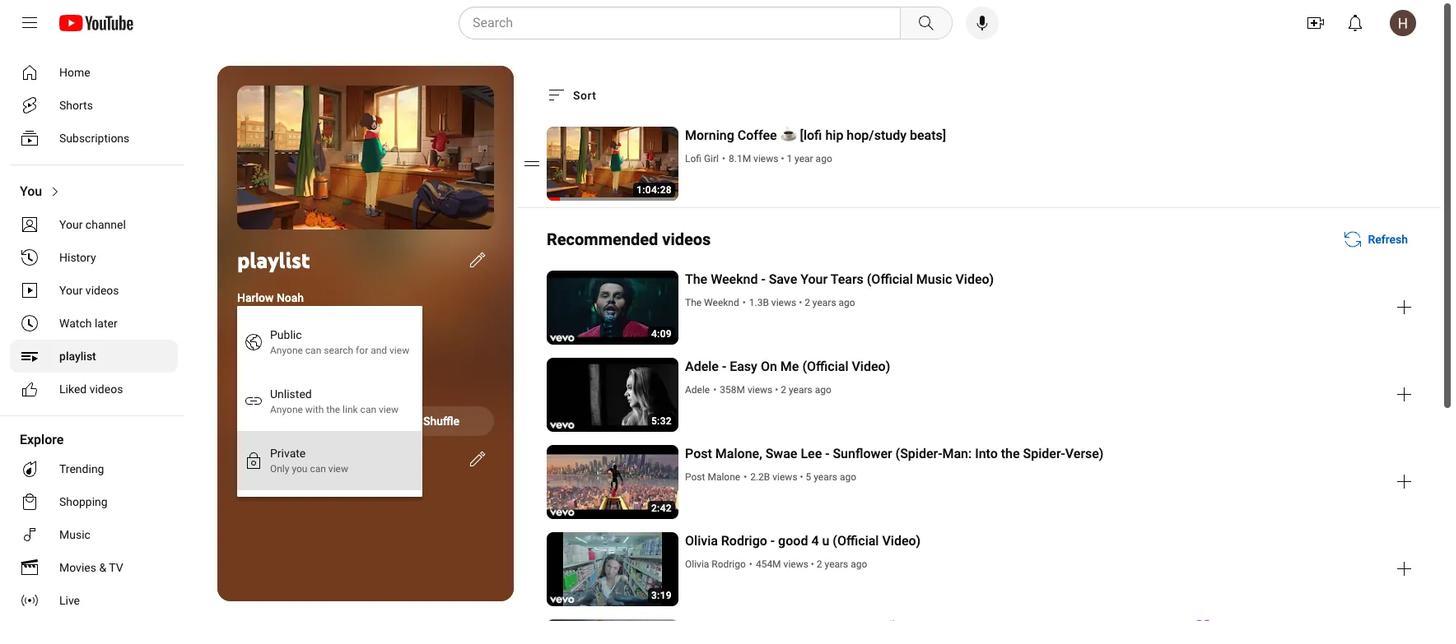 Task type: locate. For each thing, give the bounding box(es) containing it.
0 vertical spatial 2
[[805, 297, 810, 309]]

1 vertical spatial 1
[[237, 341, 243, 352]]

(official right tears
[[867, 272, 913, 287]]

views for post
[[773, 472, 798, 483]]

(official right me
[[802, 359, 849, 375]]

1 adele from the top
[[685, 359, 719, 375]]

2 vertical spatial videos
[[89, 383, 123, 396]]

list box
[[237, 306, 423, 497]]

0 vertical spatial the
[[685, 272, 708, 287]]

weeknd up the weeknd link
[[711, 272, 758, 287]]

0 vertical spatial play all link
[[237, 86, 494, 243]]

1 left "video"
[[237, 341, 243, 352]]

shuffle
[[423, 415, 460, 428]]

0 vertical spatial the
[[326, 404, 340, 415]]

1 vertical spatial weeknd
[[704, 297, 739, 309]]

1 horizontal spatial 1
[[787, 153, 792, 165]]

can inside unlisted anyone with the link can view
[[360, 404, 376, 415]]

2:42
[[651, 503, 672, 515]]

1 vertical spatial anyone
[[270, 404, 303, 415]]

anyone for public
[[270, 345, 303, 356]]

- right "lee" on the bottom right
[[825, 446, 830, 462]]

me
[[781, 359, 799, 375]]

1 post from the top
[[685, 446, 712, 462]]

1 vertical spatial adele
[[685, 385, 710, 396]]

2 vertical spatial (official
[[833, 534, 879, 549]]

0 vertical spatial post
[[685, 446, 712, 462]]

view inside unlisted anyone with the link can view
[[379, 404, 399, 415]]

live link
[[10, 585, 178, 618], [10, 585, 178, 618]]

your channel link
[[10, 208, 178, 241], [10, 208, 178, 241]]

2 play all link from the top
[[237, 406, 362, 436]]

view right you
[[328, 463, 348, 475]]

Search text field
[[473, 12, 897, 34]]

1 the from the top
[[685, 272, 708, 287]]

rodrigo
[[721, 534, 767, 549], [712, 559, 746, 571]]

&
[[99, 562, 106, 575]]

0 vertical spatial (official
[[867, 272, 913, 287]]

post malone, swae lee - sunflower (spider-man: into the spider-verse) link
[[685, 446, 1388, 464]]

you link
[[10, 175, 178, 208], [10, 175, 178, 208]]

- left good
[[771, 534, 775, 549]]

2 olivia from the top
[[685, 559, 709, 571]]

1 vertical spatial private
[[270, 447, 306, 460]]

adele for adele - easy on me (official video)
[[685, 359, 719, 375]]

years down u
[[825, 559, 848, 571]]

history link
[[10, 241, 178, 274], [10, 241, 178, 274]]

rodrigo left the 454m
[[712, 559, 746, 571]]

• right girl
[[722, 153, 726, 165]]

avatar image image
[[1390, 10, 1416, 36]]

videos right 'liked' at the left
[[89, 383, 123, 396]]

2.2b
[[750, 472, 770, 483]]

454m
[[756, 559, 781, 571]]

1 vertical spatial all
[[316, 415, 328, 428]]

0 vertical spatial view
[[390, 345, 409, 356]]

anyone down public
[[270, 345, 303, 356]]

shorts link
[[10, 89, 178, 122], [10, 89, 178, 122]]

the left 1.3b
[[685, 297, 702, 309]]

weeknd
[[711, 272, 758, 287], [704, 297, 739, 309]]

(official right u
[[833, 534, 879, 549]]

ago down tears
[[839, 297, 855, 309]]

years down the weeknd - save your tears (official music video)
[[813, 297, 836, 309]]

2 the from the top
[[685, 297, 702, 309]]

shopping link
[[10, 486, 178, 519], [10, 486, 178, 519]]

movies & tv link
[[10, 552, 178, 585], [10, 552, 178, 585]]

ago for tears
[[839, 297, 855, 309]]

rodrigo up the 454m
[[721, 534, 767, 549]]

views down on in the bottom right of the page
[[748, 385, 773, 396]]

view inside public anyone can search for and view
[[390, 345, 409, 356]]

recommended videos
[[547, 230, 711, 250]]

1 horizontal spatial 2
[[805, 297, 810, 309]]

post for post malone • 2.2b views • 5 years ago
[[685, 472, 705, 483]]

olivia
[[685, 534, 718, 549], [685, 559, 709, 571]]

1 vertical spatial can
[[360, 404, 376, 415]]

1 vertical spatial 2
[[781, 385, 786, 396]]

2 anyone from the top
[[270, 404, 303, 415]]

lofi
[[685, 153, 702, 165]]

0 vertical spatial weeknd
[[711, 272, 758, 287]]

your up the watch
[[59, 284, 83, 297]]

no right "video"
[[275, 341, 287, 352]]

views for olivia
[[784, 559, 809, 571]]

private button
[[237, 309, 293, 339]]

0 vertical spatial music
[[916, 272, 952, 287]]

1 vertical spatial play all
[[291, 415, 328, 428]]

anyone
[[270, 345, 303, 356], [270, 404, 303, 415]]

your right save
[[801, 272, 828, 287]]

the
[[326, 404, 340, 415], [1001, 446, 1020, 462]]

0 horizontal spatial all
[[316, 415, 328, 428]]

weeknd for -
[[711, 272, 758, 287]]

your up history
[[59, 218, 83, 231]]

2 minutes, 42 seconds element
[[651, 503, 672, 515]]

0 vertical spatial video)
[[956, 272, 994, 287]]

1 left year
[[787, 153, 792, 165]]

1 horizontal spatial all
[[380, 152, 397, 164]]

1 vertical spatial the
[[685, 297, 702, 309]]

all
[[380, 152, 397, 164], [316, 415, 328, 428]]

1 vertical spatial video)
[[852, 359, 890, 375]]

private only you can view
[[270, 447, 348, 475]]

can left search
[[305, 345, 321, 356]]

view
[[390, 345, 409, 356], [379, 404, 399, 415], [328, 463, 348, 475]]

1 vertical spatial olivia
[[685, 559, 709, 571]]

view for unlisted
[[379, 404, 399, 415]]

lee
[[801, 446, 822, 462]]

the
[[685, 272, 708, 287], [685, 297, 702, 309]]

post up post malone link
[[685, 446, 712, 462]]

group inside playlist main content
[[237, 298, 423, 505]]

private
[[237, 317, 274, 331], [270, 447, 306, 460]]

playlist down the watch
[[59, 350, 96, 363]]

0 vertical spatial can
[[305, 345, 321, 356]]

adele up adele link
[[685, 359, 719, 375]]

0 vertical spatial videos
[[662, 230, 711, 250]]

1 anyone from the top
[[270, 345, 303, 356]]

2 vertical spatial 2
[[817, 559, 822, 571]]

1 vertical spatial videos
[[86, 284, 119, 297]]

(official
[[867, 272, 913, 287], [802, 359, 849, 375], [833, 534, 879, 549]]

with
[[305, 404, 324, 415]]

noah
[[277, 291, 304, 304]]

your videos link
[[10, 274, 178, 307], [10, 274, 178, 307]]

1.3b
[[749, 297, 769, 309]]

1 horizontal spatial playlist
[[237, 246, 310, 274]]

years right 5
[[814, 472, 838, 483]]

0 vertical spatial play all
[[354, 152, 397, 164]]

2 vertical spatial can
[[310, 463, 326, 475]]

2 vertical spatial view
[[328, 463, 348, 475]]

• down on in the bottom right of the page
[[775, 385, 778, 396]]

private up "video"
[[237, 317, 274, 331]]

0 vertical spatial play
[[354, 152, 377, 164]]

adele left 358m
[[685, 385, 710, 396]]

updated
[[320, 341, 357, 352]]

later
[[95, 317, 117, 330]]

3:19 link
[[547, 533, 679, 609]]

2 adele from the top
[[685, 385, 710, 396]]

can right you
[[310, 463, 326, 475]]

1 horizontal spatial play all
[[354, 152, 397, 164]]

watch later
[[59, 317, 117, 330]]

rodrigo for •
[[712, 559, 746, 571]]

rodrigo for -
[[721, 534, 767, 549]]

0 horizontal spatial 1
[[237, 341, 243, 352]]

adele • 358m views • 2 years ago
[[685, 385, 832, 396]]

the inside unlisted anyone with the link can view
[[326, 404, 340, 415]]

0 vertical spatial olivia
[[685, 534, 718, 549]]

0 vertical spatial adele
[[685, 359, 719, 375]]

1 horizontal spatial music
[[916, 272, 952, 287]]

-
[[761, 272, 766, 287], [722, 359, 726, 375], [825, 446, 830, 462], [771, 534, 775, 549]]

0 vertical spatial rodrigo
[[721, 534, 767, 549]]

the right into
[[1001, 446, 1020, 462]]

list box containing public
[[237, 306, 423, 497]]

1 vertical spatial playlist
[[59, 350, 96, 363]]

beats]
[[910, 128, 946, 143]]

subscriptions link
[[10, 122, 178, 155], [10, 122, 178, 155]]

anyone inside unlisted anyone with the link can view
[[270, 404, 303, 415]]

videos for your videos
[[86, 284, 119, 297]]

ago right year
[[816, 153, 832, 165]]

1 vertical spatial no
[[237, 451, 252, 464]]

view for public
[[390, 345, 409, 356]]

2 post from the top
[[685, 472, 705, 483]]

1 vertical spatial the
[[1001, 446, 1020, 462]]

adele link
[[685, 383, 711, 398]]

private inside private popup button
[[237, 317, 274, 331]]

no left only
[[237, 451, 252, 464]]

ago
[[816, 153, 832, 165], [839, 297, 855, 309], [815, 385, 832, 396], [840, 472, 857, 483], [851, 559, 867, 571]]

1 vertical spatial (official
[[802, 359, 849, 375]]

1 play all link from the top
[[237, 86, 494, 243]]

post left the malone
[[685, 472, 705, 483]]

0 vertical spatial private
[[237, 317, 274, 331]]

tears
[[831, 272, 864, 287]]

your
[[59, 218, 83, 231], [801, 272, 828, 287], [59, 284, 83, 297]]

private for private
[[237, 317, 274, 331]]

private inside "private only you can view"
[[270, 447, 306, 460]]

anyone down unlisted
[[270, 404, 303, 415]]

coffee
[[738, 128, 777, 143]]

0 horizontal spatial the
[[326, 404, 340, 415]]

easy
[[730, 359, 758, 375]]

0 horizontal spatial music
[[59, 529, 90, 542]]

views down save
[[772, 297, 797, 309]]

5
[[806, 472, 811, 483]]

videos for recommended videos
[[662, 230, 711, 250]]

- left save
[[761, 272, 766, 287]]

ago down olivia rodrigo - good 4 u (official video)
[[851, 559, 867, 571]]

view inside "private only you can view"
[[328, 463, 348, 475]]

0 vertical spatial 1
[[787, 153, 792, 165]]

1 vertical spatial music
[[59, 529, 90, 542]]

harlow
[[237, 291, 274, 304]]

- left easy
[[722, 359, 726, 375]]

0 vertical spatial no
[[275, 341, 287, 352]]

playlist up harlow noah link at left top
[[237, 246, 310, 274]]

• left year
[[781, 153, 784, 165]]

anyone inside public anyone can search for and view
[[270, 345, 303, 356]]

views for the
[[772, 297, 797, 309]]

2 down the weeknd - save your tears (official music video)
[[805, 297, 810, 309]]

•
[[722, 153, 726, 165], [781, 153, 784, 165], [743, 297, 746, 309], [799, 297, 802, 309], [713, 385, 717, 396], [775, 385, 778, 396], [744, 472, 747, 483], [800, 472, 803, 483], [749, 559, 753, 571], [811, 559, 814, 571]]

videos down 1 hour, 4 minutes, 28 seconds element
[[662, 230, 711, 250]]

views left 5
[[773, 472, 798, 483]]

1 olivia from the top
[[685, 534, 718, 549]]

video)
[[956, 272, 994, 287], [852, 359, 890, 375], [882, 534, 921, 549]]

watch later link
[[10, 307, 178, 340], [10, 307, 178, 340]]

views down good
[[784, 559, 809, 571]]

view right link
[[379, 404, 399, 415]]

private option
[[237, 431, 423, 490]]

music link
[[10, 519, 178, 552], [10, 519, 178, 552]]

ago down adele - easy on me (official video)
[[815, 385, 832, 396]]

liked videos link
[[10, 373, 178, 406], [10, 373, 178, 406]]

play all
[[354, 152, 397, 164], [291, 415, 328, 428]]

2 horizontal spatial 2
[[817, 559, 822, 571]]

view right and at the bottom left of the page
[[390, 345, 409, 356]]

today
[[360, 341, 384, 352]]

2 down adele - easy on me (official video)
[[781, 385, 786, 396]]

refresh button
[[1335, 225, 1421, 254]]

ago down sunflower
[[840, 472, 857, 483]]

1 hour, 4 minutes, 28 seconds element
[[637, 184, 672, 196]]

group containing private
[[237, 298, 423, 505]]

(official for tears
[[867, 272, 913, 287]]

2
[[805, 297, 810, 309], [781, 385, 786, 396], [817, 559, 822, 571]]

views left updated
[[290, 341, 315, 352]]

1 horizontal spatial play
[[354, 152, 377, 164]]

1 vertical spatial play all link
[[237, 406, 362, 436]]

2 for save
[[805, 297, 810, 309]]

1 vertical spatial post
[[685, 472, 705, 483]]

can right link
[[360, 404, 376, 415]]

0 vertical spatial playlist
[[237, 246, 310, 274]]

hop/study
[[847, 128, 907, 143]]

you
[[20, 184, 42, 199]]

morning
[[685, 128, 734, 143]]

views down coffee
[[754, 153, 779, 165]]

☕️
[[780, 128, 797, 143]]

the up the weeknd link
[[685, 272, 708, 287]]

0 horizontal spatial no
[[237, 451, 252, 464]]

private up only
[[270, 447, 306, 460]]

• left 5
[[800, 472, 803, 483]]

on
[[761, 359, 777, 375]]

1 video no views updated today
[[237, 341, 384, 352]]

1 vertical spatial rodrigo
[[712, 559, 746, 571]]

into
[[975, 446, 998, 462]]

videos inside playlist main content
[[662, 230, 711, 250]]

videos up the "later" at the left bottom
[[86, 284, 119, 297]]

list box inside playlist main content
[[237, 306, 423, 497]]

morning coffee ☕️ [lofi hip hop/study beats]
[[685, 128, 946, 143]]

weeknd left 1.3b
[[704, 297, 739, 309]]

no
[[275, 341, 287, 352], [237, 451, 252, 464]]

2 down 4
[[817, 559, 822, 571]]

years down me
[[789, 385, 813, 396]]

None search field
[[429, 7, 956, 40]]

your for your videos
[[59, 284, 83, 297]]

the left link
[[326, 404, 340, 415]]

1 vertical spatial play
[[291, 415, 313, 428]]

1 vertical spatial view
[[379, 404, 399, 415]]

years
[[813, 297, 836, 309], [789, 385, 813, 396], [814, 472, 838, 483], [825, 559, 848, 571]]

0 horizontal spatial play all
[[291, 415, 328, 428]]

0 vertical spatial anyone
[[270, 345, 303, 356]]

group
[[237, 298, 423, 505]]

play
[[354, 152, 377, 164], [291, 415, 313, 428]]

shuffle link
[[369, 406, 494, 436]]



Task type: describe. For each thing, give the bounding box(es) containing it.
the weeknd • 1.3b views • 2 years ago
[[685, 297, 855, 309]]

video
[[245, 341, 269, 352]]

malone
[[708, 472, 740, 483]]

swae
[[766, 446, 798, 462]]

adele for adele • 358m views • 2 years ago
[[685, 385, 710, 396]]

• right 1.3b
[[799, 297, 802, 309]]

5:32 link
[[547, 358, 679, 434]]

spider-
[[1023, 446, 1065, 462]]

history
[[59, 251, 96, 264]]

shorts
[[59, 99, 93, 112]]

and
[[371, 345, 387, 356]]

lofi girl link
[[685, 152, 720, 166]]

olivia rodrigo - good 4 u (official video) link
[[685, 533, 1388, 551]]

harlow noah link
[[237, 289, 304, 306]]

emmy meli - i am woman || español || esta canción es dedicada para todas ustedes 💜 by sofi lyrics 155,644 views 1 year ago 3 minutes, 53 seconds element
[[685, 620, 1388, 622]]

shopping
[[59, 496, 108, 509]]

music inside playlist main content
[[916, 272, 952, 287]]

1 horizontal spatial the
[[1001, 446, 1020, 462]]

no description
[[237, 451, 312, 464]]

• right adele link
[[713, 385, 717, 396]]

Refresh text field
[[1368, 233, 1408, 246]]

unlisted anyone with the link can view
[[270, 387, 399, 415]]

private for private only you can view
[[270, 447, 306, 460]]

2 vertical spatial video)
[[882, 534, 921, 549]]

1:04:28
[[637, 184, 672, 196]]

live
[[59, 595, 80, 608]]

your channel
[[59, 218, 126, 231]]

morning coffee ☕️ [lofi hip hop/study beats] link
[[685, 127, 1388, 145]]

unlisted
[[270, 387, 312, 401]]

Shuffle text field
[[423, 415, 460, 428]]

lofi girl • 8.1m views • 1 year ago
[[685, 153, 832, 165]]

post malone • 2.2b views • 5 years ago
[[685, 472, 857, 483]]

years for your
[[813, 297, 836, 309]]

358m
[[720, 385, 745, 396]]

public option
[[237, 313, 423, 372]]

the weeknd link
[[685, 296, 740, 310]]

harlow noah
[[237, 291, 304, 304]]

post malone, swae lee - sunflower (spider-man: into the spider-verse)
[[685, 446, 1104, 462]]

4:09 link
[[547, 271, 679, 347]]

search
[[324, 345, 353, 356]]

4 minutes, 9 seconds element
[[651, 329, 672, 340]]

channel
[[86, 218, 126, 231]]

years for 4
[[825, 559, 848, 571]]

(spider-
[[896, 446, 942, 462]]

liked videos
[[59, 383, 123, 396]]

your for your channel
[[59, 218, 83, 231]]

0 vertical spatial all
[[380, 152, 397, 164]]

liked
[[59, 383, 87, 396]]

[lofi
[[800, 128, 822, 143]]

watch
[[59, 317, 92, 330]]

years for -
[[814, 472, 838, 483]]

0 horizontal spatial 2
[[781, 385, 786, 396]]

• left the 454m
[[749, 559, 753, 571]]

public anyone can search for and view
[[270, 328, 409, 356]]

you
[[292, 463, 308, 475]]

0 horizontal spatial playlist
[[59, 350, 96, 363]]

movies & tv
[[59, 562, 123, 575]]

olivia for olivia rodrigo - good 4 u (official video)
[[685, 534, 718, 549]]

for
[[356, 345, 368, 356]]

Play all text field
[[291, 415, 328, 428]]

the for the weeknd - save your tears (official music video)
[[685, 272, 708, 287]]

only
[[270, 463, 289, 475]]

1 horizontal spatial no
[[275, 341, 287, 352]]

views for morning
[[754, 153, 779, 165]]

olivia rodrigo - good 4 u (official video)
[[685, 534, 921, 549]]

public
[[270, 328, 302, 341]]

2 for good
[[817, 559, 822, 571]]

the for the weeknd • 1.3b views • 2 years ago
[[685, 297, 702, 309]]

tv
[[109, 562, 123, 575]]

8.1m
[[729, 153, 751, 165]]

home
[[59, 66, 90, 79]]

verse)
[[1065, 446, 1104, 462]]

(official for u
[[833, 534, 879, 549]]

can inside public anyone can search for and view
[[305, 345, 321, 356]]

hip
[[826, 128, 844, 143]]

malone,
[[715, 446, 762, 462]]

sunflower
[[833, 446, 892, 462]]

3:19
[[651, 590, 672, 602]]

trending
[[59, 463, 104, 476]]

5 minutes, 32 seconds element
[[651, 416, 672, 427]]

ago for hop/study
[[816, 153, 832, 165]]

• left 2.2b
[[744, 472, 747, 483]]

• down 4
[[811, 559, 814, 571]]

playlist main content
[[69, 46, 1441, 622]]

3 minutes, 19 seconds element
[[651, 590, 672, 602]]

adele - easy on me (official video) link
[[685, 358, 1388, 376]]

adele - easy on me (official video)
[[685, 359, 890, 375]]

unlisted option
[[237, 372, 423, 431]]

• left 1.3b
[[743, 297, 746, 309]]

0 horizontal spatial play
[[291, 415, 313, 428]]

playlist inside main content
[[237, 246, 310, 274]]

link
[[343, 404, 358, 415]]

post for post malone, swae lee - sunflower (spider-man: into the spider-verse)
[[685, 446, 712, 462]]

good
[[778, 534, 808, 549]]

1:04:28 link
[[547, 127, 679, 203]]

your videos
[[59, 284, 119, 297]]

4
[[812, 534, 819, 549]]

weeknd for •
[[704, 297, 739, 309]]

can inside "private only you can view"
[[310, 463, 326, 475]]

videos for liked videos
[[89, 383, 123, 396]]

5:32
[[651, 416, 672, 427]]

recommended
[[547, 230, 658, 250]]

explore
[[20, 432, 64, 448]]

anyone for unlisted
[[270, 404, 303, 415]]

olivia for olivia rodrigo • 454m views • 2 years ago
[[685, 559, 709, 571]]

ago for sunflower
[[840, 472, 857, 483]]

refresh
[[1368, 233, 1408, 246]]

2:42 link
[[547, 446, 679, 521]]

girl
[[704, 153, 719, 165]]

u
[[822, 534, 830, 549]]

ago for u
[[851, 559, 867, 571]]

olivia rodrigo • 454m views • 2 years ago
[[685, 559, 867, 571]]

man:
[[942, 446, 972, 462]]

your inside the weeknd - save your tears (official music video) link
[[801, 272, 828, 287]]

sort button
[[547, 86, 597, 105]]

olivia rodrigo link
[[685, 558, 747, 572]]

post malone link
[[685, 470, 741, 485]]

sort
[[573, 89, 597, 102]]



Task type: vqa. For each thing, say whether or not it's contained in the screenshot.


